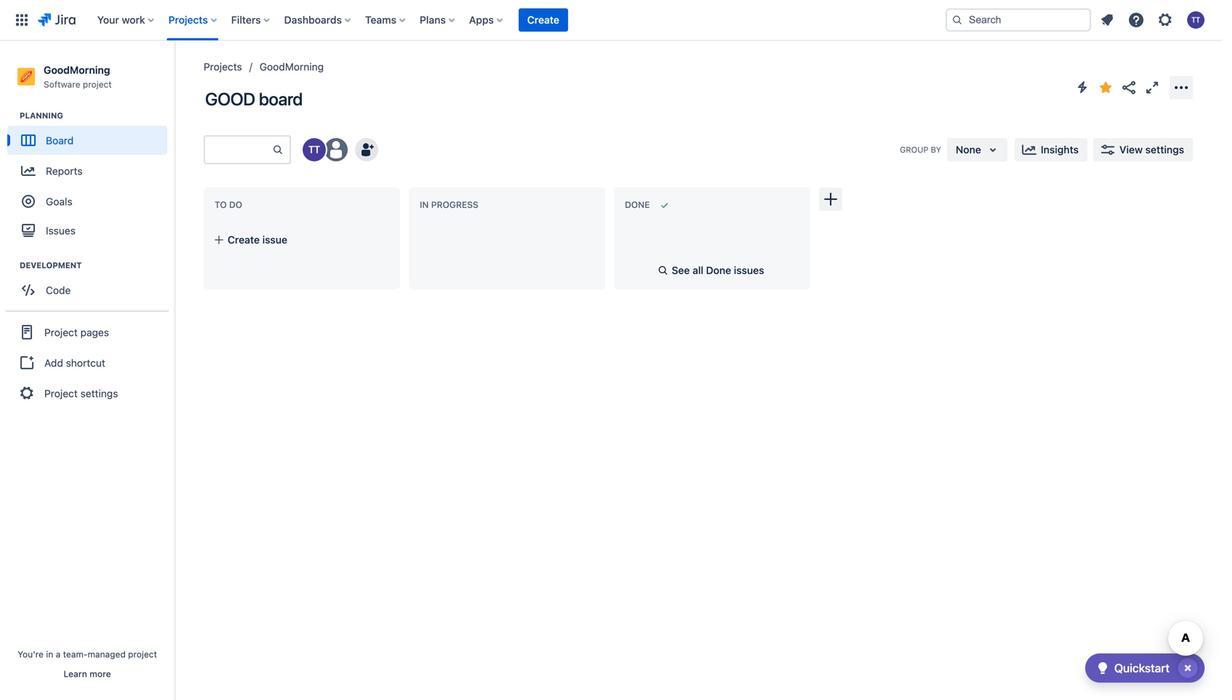 Task type: describe. For each thing, give the bounding box(es) containing it.
check image
[[1095, 660, 1112, 678]]

learn more
[[64, 670, 111, 680]]

to
[[215, 200, 227, 210]]

none button
[[948, 138, 1008, 162]]

learn more button
[[64, 669, 111, 681]]

group
[[900, 145, 929, 155]]

issues
[[46, 225, 76, 237]]

issues link
[[7, 216, 167, 245]]

shortcut
[[66, 357, 105, 369]]

code group
[[7, 260, 174, 309]]

star good board image
[[1098, 79, 1115, 96]]

group containing board
[[7, 110, 174, 250]]

team-
[[63, 650, 88, 660]]

create issue button
[[207, 227, 397, 253]]

in
[[420, 200, 429, 210]]

more
[[90, 670, 111, 680]]

settings image
[[1157, 11, 1175, 29]]

insights
[[1041, 144, 1079, 156]]

see all done issues
[[672, 265, 765, 277]]

board
[[46, 135, 74, 147]]

see
[[672, 265, 690, 277]]

group containing project pages
[[6, 311, 169, 414]]

create for create
[[528, 14, 560, 26]]

1 horizontal spatial project
[[128, 650, 157, 660]]

goals
[[46, 196, 72, 208]]

create button
[[519, 8, 568, 32]]

teams
[[365, 14, 397, 26]]

see all done issues link
[[652, 262, 773, 280]]

1 vertical spatial done
[[706, 265, 732, 277]]

development image
[[2, 257, 20, 275]]

add shortcut
[[44, 357, 105, 369]]

create for create issue
[[228, 234, 260, 246]]

by
[[931, 145, 942, 155]]

planning
[[20, 111, 63, 121]]

projects link
[[204, 58, 242, 76]]

teams button
[[361, 8, 411, 32]]

filters
[[231, 14, 261, 26]]

goals link
[[7, 187, 167, 216]]

group by
[[900, 145, 942, 155]]

banner containing your work
[[0, 0, 1223, 41]]

view settings image
[[1100, 141, 1117, 159]]

add shortcut button
[[6, 349, 169, 378]]

your work
[[97, 14, 145, 26]]

dashboards button
[[280, 8, 357, 32]]

0 horizontal spatial done
[[625, 200, 650, 210]]

none
[[956, 144, 982, 156]]

all
[[693, 265, 704, 277]]

reports link
[[7, 155, 167, 187]]

quickstart button
[[1086, 654, 1205, 683]]

project for project settings
[[44, 388, 78, 400]]

to do
[[215, 200, 242, 210]]

automations menu button icon image
[[1074, 79, 1092, 96]]

settings for view settings
[[1146, 144, 1185, 156]]

code link
[[7, 276, 167, 305]]

progress
[[431, 200, 479, 210]]

you're
[[18, 650, 44, 660]]

managed
[[88, 650, 126, 660]]



Task type: vqa. For each thing, say whether or not it's contained in the screenshot.
points
no



Task type: locate. For each thing, give the bounding box(es) containing it.
good board
[[205, 89, 303, 109]]

1 horizontal spatial done
[[706, 265, 732, 277]]

search image
[[952, 14, 964, 26]]

help image
[[1128, 11, 1146, 29]]

project settings link
[[6, 378, 169, 410]]

1 horizontal spatial settings
[[1146, 144, 1185, 156]]

projects up sidebar navigation image
[[169, 14, 208, 26]]

development heading
[[20, 260, 174, 272]]

goodmorning
[[260, 61, 324, 73], [44, 64, 110, 76]]

appswitcher icon image
[[13, 11, 31, 29]]

work
[[122, 14, 145, 26]]

create inside primary element
[[528, 14, 560, 26]]

board link
[[7, 126, 167, 155]]

reports
[[46, 165, 83, 177]]

dashboards
[[284, 14, 342, 26]]

group
[[7, 110, 174, 250], [6, 311, 169, 414]]

1 vertical spatial create
[[228, 234, 260, 246]]

settings right the view
[[1146, 144, 1185, 156]]

1 vertical spatial project
[[44, 388, 78, 400]]

project
[[44, 327, 78, 339], [44, 388, 78, 400]]

your profile and settings image
[[1188, 11, 1205, 29]]

0 horizontal spatial project
[[83, 79, 112, 89]]

add people image
[[358, 141, 376, 159]]

enter full screen image
[[1144, 79, 1162, 96]]

planning heading
[[20, 110, 174, 122]]

banner
[[0, 0, 1223, 41]]

settings down "add shortcut" button
[[80, 388, 118, 400]]

projects button
[[164, 8, 223, 32]]

add
[[44, 357, 63, 369]]

sidebar element
[[0, 41, 175, 701]]

insights button
[[1015, 138, 1088, 162]]

view settings
[[1120, 144, 1185, 156]]

issues
[[734, 265, 765, 277]]

1 project from the top
[[44, 327, 78, 339]]

settings for project settings
[[80, 388, 118, 400]]

goodmorning for goodmorning
[[260, 61, 324, 73]]

0 vertical spatial create
[[528, 14, 560, 26]]

code
[[46, 284, 71, 296]]

do
[[229, 200, 242, 210]]

1 vertical spatial projects
[[204, 61, 242, 73]]

projects
[[169, 14, 208, 26], [204, 61, 242, 73]]

your
[[97, 14, 119, 26]]

create left issue
[[228, 234, 260, 246]]

1 horizontal spatial create
[[528, 14, 560, 26]]

view
[[1120, 144, 1143, 156]]

a
[[56, 650, 61, 660]]

jira image
[[38, 11, 76, 29], [38, 11, 76, 29]]

good
[[205, 89, 255, 109]]

goodmorning link
[[260, 58, 324, 76]]

create right apps dropdown button
[[528, 14, 560, 26]]

notifications image
[[1099, 11, 1117, 29]]

0 vertical spatial project
[[44, 327, 78, 339]]

project for project pages
[[44, 327, 78, 339]]

learn
[[64, 670, 87, 680]]

apps button
[[465, 8, 509, 32]]

you're in a team-managed project
[[18, 650, 157, 660]]

in
[[46, 650, 53, 660]]

goodmorning for goodmorning software project
[[44, 64, 110, 76]]

your work button
[[93, 8, 160, 32]]

development
[[20, 261, 82, 271]]

planning image
[[2, 107, 20, 125]]

settings
[[1146, 144, 1185, 156], [80, 388, 118, 400]]

project right managed
[[128, 650, 157, 660]]

sidebar navigation image
[[159, 58, 191, 87]]

primary element
[[9, 0, 935, 40]]

0 vertical spatial group
[[7, 110, 174, 250]]

create column image
[[823, 191, 840, 208]]

projects inside dropdown button
[[169, 14, 208, 26]]

0 vertical spatial projects
[[169, 14, 208, 26]]

1 vertical spatial settings
[[80, 388, 118, 400]]

issue
[[263, 234, 288, 246]]

2 project from the top
[[44, 388, 78, 400]]

more image
[[1173, 79, 1191, 96]]

in progress
[[420, 200, 479, 210]]

0 horizontal spatial goodmorning
[[44, 64, 110, 76]]

dismiss quickstart image
[[1177, 657, 1200, 681]]

0 vertical spatial settings
[[1146, 144, 1185, 156]]

plans button
[[416, 8, 461, 32]]

Search this board text field
[[205, 137, 272, 163]]

project
[[83, 79, 112, 89], [128, 650, 157, 660]]

apps
[[469, 14, 494, 26]]

project up add
[[44, 327, 78, 339]]

create
[[528, 14, 560, 26], [228, 234, 260, 246]]

project settings
[[44, 388, 118, 400]]

project up planning heading
[[83, 79, 112, 89]]

settings inside button
[[1146, 144, 1185, 156]]

0 horizontal spatial settings
[[80, 388, 118, 400]]

project down add
[[44, 388, 78, 400]]

project pages
[[44, 327, 109, 339]]

projects up good
[[204, 61, 242, 73]]

goodmorning up software
[[44, 64, 110, 76]]

projects for the projects link
[[204, 61, 242, 73]]

settings inside group
[[80, 388, 118, 400]]

projects for projects dropdown button
[[169, 14, 208, 26]]

project pages link
[[6, 317, 169, 349]]

1 vertical spatial group
[[6, 311, 169, 414]]

project inside "goodmorning software project"
[[83, 79, 112, 89]]

1 vertical spatial project
[[128, 650, 157, 660]]

0 vertical spatial project
[[83, 79, 112, 89]]

1 horizontal spatial goodmorning
[[260, 61, 324, 73]]

goodmorning up "board"
[[260, 61, 324, 73]]

0 horizontal spatial create
[[228, 234, 260, 246]]

done
[[625, 200, 650, 210], [706, 265, 732, 277]]

0 vertical spatial done
[[625, 200, 650, 210]]

goodmorning inside "goodmorning software project"
[[44, 64, 110, 76]]

Search field
[[946, 8, 1092, 32]]

goodmorning software project
[[44, 64, 112, 89]]

goal image
[[22, 195, 35, 208]]

board
[[259, 89, 303, 109]]

view settings button
[[1094, 138, 1194, 162]]

pages
[[80, 327, 109, 339]]

quickstart
[[1115, 662, 1170, 676]]

create issue
[[228, 234, 288, 246]]

plans
[[420, 14, 446, 26]]

software
[[44, 79, 80, 89]]

filters button
[[227, 8, 276, 32]]



